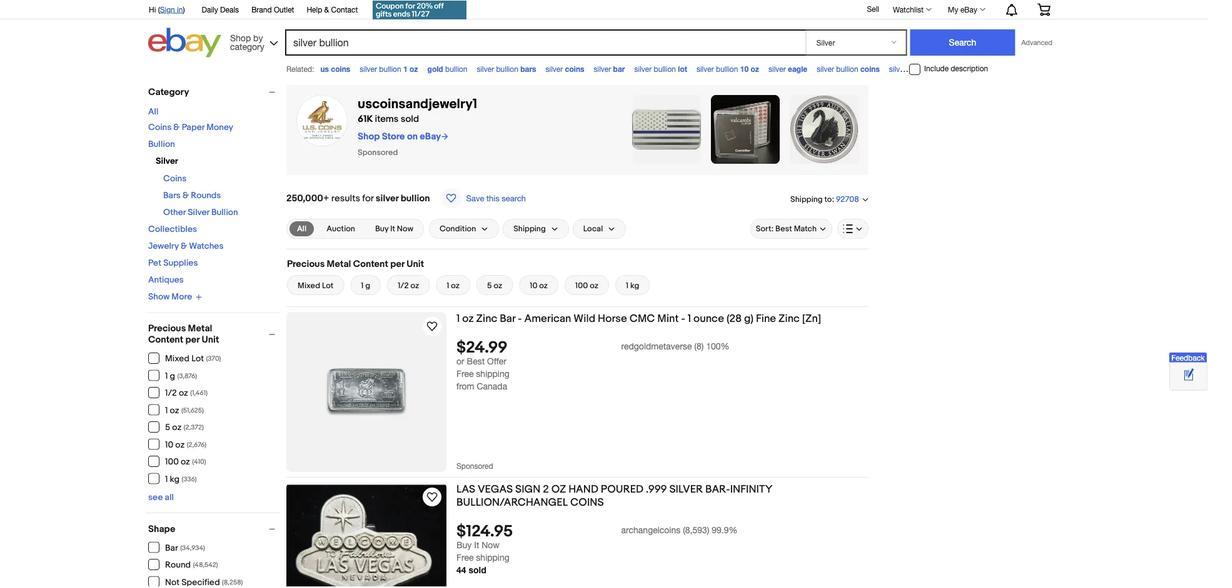 Task type: locate. For each thing, give the bounding box(es) containing it.
condition button
[[429, 219, 499, 239]]

bullion up buy it now link
[[401, 193, 430, 204]]

1 shipping from the top
[[476, 369, 510, 379]]

2 free from the top
[[457, 553, 474, 563]]

4 coins from the left
[[909, 64, 928, 73]]

ebay right my at right top
[[961, 5, 978, 14]]

shipping to : 92708
[[791, 194, 860, 204]]

1 horizontal spatial sold
[[469, 565, 487, 576]]

5 inside main content
[[487, 281, 492, 291]]

1 vertical spatial per
[[185, 334, 200, 346]]

jewelry
[[148, 241, 179, 252]]

sponsored
[[358, 148, 398, 157]]

oz left the (410)
[[181, 457, 190, 468]]

bar
[[613, 64, 625, 73]]

silver for silver bar
[[594, 64, 611, 73]]

0 vertical spatial g
[[366, 281, 370, 291]]

(28
[[727, 312, 742, 325]]

1 for 1 oz
[[447, 281, 449, 291]]

mixed for mixed lot
[[298, 281, 320, 291]]

my ebay
[[948, 5, 978, 14]]

pet supplies link
[[148, 258, 198, 269]]

1 vertical spatial 10
[[530, 281, 538, 291]]

sign in link
[[160, 5, 183, 14]]

1 right 1/2 oz
[[447, 281, 449, 291]]

1 vertical spatial mixed
[[165, 354, 190, 364]]

all link down category
[[148, 107, 159, 117]]

1 horizontal spatial silver
[[188, 207, 209, 218]]

best right 'sort:'
[[776, 224, 792, 234]]

shop by category
[[230, 33, 264, 52]]

feedback
[[1172, 354, 1205, 362]]

1 vertical spatial precious
[[148, 323, 186, 334]]

bar down 5 oz
[[500, 312, 516, 325]]

0 horizontal spatial sold
[[401, 113, 419, 124]]

g
[[366, 281, 370, 291], [170, 371, 175, 382]]

oz up wild
[[590, 281, 599, 291]]

1 zinc from the left
[[476, 312, 498, 325]]

1 oz zinc bar - american wild horse cmc mint - 1 ounce (28 g) fine zinc [zn] heading
[[457, 312, 822, 325]]

100 inside 100 oz link
[[576, 281, 588, 291]]

1 horizontal spatial 100
[[576, 281, 588, 291]]

shipping inside archangelcoins (8,593) 99.9% buy it now free shipping 44 sold
[[476, 553, 510, 563]]

silver down bars & rounds link at the top of page
[[188, 207, 209, 218]]

1 up all on the bottom of page
[[165, 474, 168, 485]]

auction
[[327, 224, 355, 234]]

sold down uscoinsandjewelry1 link
[[401, 113, 419, 124]]

oz for 1/2 oz (1,461)
[[179, 388, 188, 399]]

coins
[[570, 496, 604, 509]]

lot inside main content
[[322, 281, 334, 291]]

0 vertical spatial 1/2
[[398, 281, 409, 291]]

precious down show more
[[148, 323, 186, 334]]

0 vertical spatial sold
[[401, 113, 419, 124]]

0 horizontal spatial zinc
[[476, 312, 498, 325]]

oz left (51,625)
[[170, 405, 179, 416]]

& inside coins & paper money bullion
[[174, 122, 180, 133]]

3 coins from the left
[[861, 64, 880, 73]]

1 vertical spatial bar
[[165, 543, 178, 554]]

10 oz (2,676)
[[165, 440, 206, 450]]

bullion left bars
[[496, 64, 519, 73]]

ebay inside uscoinsandjewelry1 61k items sold shop store on ebay sponsored
[[420, 131, 441, 142]]

uscoinsandjewelry1 image
[[297, 95, 348, 146], [632, 95, 701, 164], [711, 95, 780, 164], [790, 95, 859, 164]]

0 horizontal spatial metal
[[188, 323, 212, 334]]

show more
[[148, 292, 192, 302]]

shipping inside dropdown button
[[514, 224, 546, 234]]

las
[[457, 483, 476, 496]]

0 horizontal spatial -
[[518, 312, 522, 325]]

coins up bullion link
[[148, 122, 172, 133]]

2 vertical spatial 10
[[165, 440, 173, 450]]

(2,372)
[[184, 424, 204, 432]]

it down bullion/archangel
[[474, 540, 479, 551]]

zinc up the $24.99
[[476, 312, 498, 325]]

content
[[353, 258, 388, 270], [148, 334, 183, 346]]

)
[[183, 5, 185, 14]]

silver for silver coins us
[[889, 64, 907, 73]]

100 up 1 kg (336)
[[165, 457, 179, 468]]

0 horizontal spatial bar
[[165, 543, 178, 554]]

0 vertical spatial bar
[[500, 312, 516, 325]]

main content containing $24.99
[[287, 80, 869, 587]]

1 g
[[361, 281, 370, 291]]

1 oz zinc bar - american wild horse cmc mint - 1 ounce (28 g) fine zinc [zn]
[[457, 312, 822, 325]]

shipping for $124.95
[[476, 553, 510, 563]]

best inside 'sort: best match' 'dropdown button'
[[776, 224, 792, 234]]

1 vertical spatial free
[[457, 553, 474, 563]]

bullion up uscoinsandjewelry1 link
[[379, 64, 401, 73]]

precious metal content per unit up 1 g link
[[287, 258, 424, 270]]

1 vertical spatial sold
[[469, 565, 487, 576]]

1 horizontal spatial mixed
[[298, 281, 320, 291]]

0 vertical spatial kg
[[631, 281, 640, 291]]

per
[[390, 258, 405, 270], [185, 334, 200, 346]]

44
[[457, 565, 466, 576]]

all
[[148, 107, 159, 117], [297, 224, 307, 234]]

g left (3,876) on the bottom left of the page
[[170, 371, 175, 382]]

1 vertical spatial ebay
[[420, 131, 441, 142]]

ounce
[[694, 312, 725, 325]]

1 oz zinc bar - american wild horse cmc mint - 1 ounce (28 g) fine zinc [zn] link
[[457, 312, 869, 327]]

1 - from the left
[[518, 312, 522, 325]]

watchlist
[[893, 5, 924, 14]]

silver bar
[[594, 64, 625, 73]]

eagle
[[788, 64, 808, 73]]

all inside main content
[[297, 224, 307, 234]]

1 up 1 oz zinc bar - american wild horse cmc mint - 1 ounce (28 g) fine zinc [zn] heading
[[626, 281, 629, 291]]

100 oz link
[[565, 275, 609, 295]]

& right 'bars'
[[183, 190, 189, 201]]

(8)
[[695, 341, 704, 351]]

precious up mixed lot link
[[287, 258, 325, 270]]

g for 1 g (3,876)
[[170, 371, 175, 382]]

1 vertical spatial all link
[[290, 221, 314, 236]]

g inside main content
[[366, 281, 370, 291]]

&
[[324, 5, 329, 14], [174, 122, 180, 133], [183, 190, 189, 201], [181, 241, 187, 252]]

coins left silver coins us
[[861, 64, 880, 73]]

all
[[165, 492, 174, 503]]

1 vertical spatial coins
[[163, 174, 187, 184]]

coins left "silver bar"
[[565, 64, 585, 73]]

free for $24.99
[[457, 369, 474, 379]]

0 horizontal spatial silver
[[156, 156, 178, 167]]

metal
[[327, 258, 351, 270], [188, 323, 212, 334]]

1 kg (336)
[[165, 474, 197, 485]]

1 for 1 g (3,876)
[[165, 371, 168, 382]]

us
[[321, 64, 329, 73], [930, 64, 939, 73]]

kg for 1 kg (336)
[[170, 474, 180, 485]]

100 oz (410)
[[165, 457, 206, 468]]

10 left silver eagle
[[741, 64, 749, 73]]

0 vertical spatial per
[[390, 258, 405, 270]]

silver right for
[[376, 193, 399, 204]]

listing options selector. list view selected. image
[[843, 224, 863, 234]]

content up mixed lot (370)
[[148, 334, 183, 346]]

Search for anything text field
[[287, 31, 804, 54]]

lot left the (370)
[[192, 354, 204, 364]]

fine
[[756, 312, 776, 325]]

shipping inside redgoldmetaverse (8) 100% or best offer free shipping from canada
[[476, 369, 510, 379]]

all down category
[[148, 107, 159, 117]]

all down 250,000
[[297, 224, 307, 234]]

2 horizontal spatial 10
[[741, 64, 749, 73]]

1 oz (51,625)
[[165, 405, 204, 416]]

bullion inside coins & paper money bullion
[[148, 139, 175, 150]]

0 vertical spatial silver
[[156, 156, 178, 167]]

5 for 5 oz
[[487, 281, 492, 291]]

bullion down coins & paper money "link"
[[148, 139, 175, 150]]

bullion right gold
[[445, 64, 468, 73]]

buy up 44
[[457, 540, 472, 551]]

1 horizontal spatial precious
[[287, 258, 325, 270]]

unit up 1/2 oz link
[[407, 258, 424, 270]]

1/2 down 1 g (3,876)
[[165, 388, 177, 399]]

1 horizontal spatial now
[[482, 540, 500, 551]]

bars
[[521, 64, 536, 73]]

1 vertical spatial content
[[148, 334, 183, 346]]

1 horizontal spatial unit
[[407, 258, 424, 270]]

0 vertical spatial all link
[[148, 107, 159, 117]]

1 left 1/2 oz
[[361, 281, 364, 291]]

1 horizontal spatial kg
[[631, 281, 640, 291]]

or
[[457, 356, 465, 367]]

0 horizontal spatial ebay
[[420, 131, 441, 142]]

silver right bar
[[635, 64, 652, 73]]

10 down 5 oz (2,372)
[[165, 440, 173, 450]]

1 horizontal spatial bar
[[500, 312, 516, 325]]

1 coins from the left
[[331, 64, 350, 73]]

unit up the (370)
[[202, 334, 219, 346]]

kg for 1 kg
[[631, 281, 640, 291]]

0 vertical spatial ebay
[[961, 5, 978, 14]]

las vegas sign 2 oz hand poured .999 silver bar-infinity bullion/archangel coins
[[457, 483, 773, 509]]

ebay inside "link"
[[961, 5, 978, 14]]

1 vertical spatial it
[[474, 540, 479, 551]]

help
[[307, 5, 322, 14]]

1 free from the top
[[457, 369, 474, 379]]

bullion inside coins bars & rounds other silver bullion
[[211, 207, 238, 218]]

100 for 100 oz (410)
[[165, 457, 179, 468]]

silver down bullion link
[[156, 156, 178, 167]]

kg up 1 oz zinc bar - american wild horse cmc mint - 1 ounce (28 g) fine zinc [zn] heading
[[631, 281, 640, 291]]

oz inside 1/2 oz link
[[411, 281, 419, 291]]

100 up wild
[[576, 281, 588, 291]]

shop left by at left top
[[230, 33, 251, 43]]

1 horizontal spatial shop
[[358, 131, 380, 142]]

mixed left 1 g
[[298, 281, 320, 291]]

0 horizontal spatial shop
[[230, 33, 251, 43]]

1 kg
[[626, 281, 640, 291]]

5 oz
[[487, 281, 503, 291]]

1 horizontal spatial metal
[[327, 258, 351, 270]]

coins inside coins & paper money bullion
[[148, 122, 172, 133]]

1 vertical spatial kg
[[170, 474, 180, 485]]

money
[[207, 122, 233, 133]]

us left silver link
[[930, 64, 939, 73]]

1 vertical spatial shipping
[[476, 553, 510, 563]]

0 horizontal spatial mixed
[[165, 354, 190, 364]]

shipping left to
[[791, 194, 823, 204]]

oz up the $24.99
[[463, 312, 474, 325]]

mixed up 1 g (3,876)
[[165, 354, 190, 364]]

to
[[825, 194, 832, 204]]

shop by category banner
[[142, 0, 1060, 61]]

kg left (336) on the bottom left
[[170, 474, 180, 485]]

none submit inside 'shop by category' banner
[[911, 29, 1016, 56]]

0 vertical spatial shipping
[[476, 369, 510, 379]]

buy
[[375, 224, 389, 234], [457, 540, 472, 551]]

0 vertical spatial 5
[[487, 281, 492, 291]]

0 horizontal spatial 1/2
[[165, 388, 177, 399]]

oz left 10 oz
[[494, 281, 503, 291]]

silver for silver eagle
[[769, 64, 786, 73]]

it inside archangelcoins (8,593) 99.9% buy it now free shipping 44 sold
[[474, 540, 479, 551]]

oz inside 5 oz link
[[494, 281, 503, 291]]

all link down 250,000
[[290, 221, 314, 236]]

0 vertical spatial precious metal content per unit
[[287, 258, 424, 270]]

coins for coins & paper money bullion
[[148, 122, 172, 133]]

best right or
[[467, 356, 485, 367]]

0 vertical spatial 10
[[741, 64, 749, 73]]

0 horizontal spatial 100
[[165, 457, 179, 468]]

1 left (3,876) on the bottom left of the page
[[165, 371, 168, 382]]

content inside dropdown button
[[148, 334, 183, 346]]

oz left (2,676) at the bottom of the page
[[175, 440, 185, 450]]

1 vertical spatial bullion
[[211, 207, 238, 218]]

1 vertical spatial buy
[[457, 540, 472, 551]]

coins & paper money link
[[148, 122, 233, 133]]

antiques
[[148, 275, 184, 286]]

0 horizontal spatial unit
[[202, 334, 219, 346]]

shape
[[148, 524, 175, 535]]

coins inside coins bars & rounds other silver bullion
[[163, 174, 187, 184]]

1 horizontal spatial 1/2
[[398, 281, 409, 291]]

shop inside uscoinsandjewelry1 61k items sold shop store on ebay sponsored
[[358, 131, 380, 142]]

silver right silver coins us
[[948, 64, 968, 73]]

$24.99
[[457, 338, 508, 358]]

.999
[[646, 483, 667, 496]]

1 horizontal spatial us
[[930, 64, 939, 73]]

& up supplies
[[181, 241, 187, 252]]

silver bullion bars
[[477, 64, 536, 73]]

5 down '1 oz (51,625)'
[[165, 423, 170, 433]]

las vegas sign 2 oz hand poured .999 silver bar-infinity bullion/archangel coins image
[[287, 485, 447, 587]]

oz left (1,461)
[[179, 388, 188, 399]]

redgoldmetaverse
[[622, 341, 692, 351]]

oz for 100 oz (410)
[[181, 457, 190, 468]]

horse
[[598, 312, 627, 325]]

1 horizontal spatial g
[[366, 281, 370, 291]]

1 us from the left
[[321, 64, 329, 73]]

bullion for silver bullion 1 oz
[[379, 64, 401, 73]]

oz inside 1 oz zinc bar - american wild horse cmc mint - 1 ounce (28 g) fine zinc [zn] 'link'
[[463, 312, 474, 325]]

& left paper
[[174, 122, 180, 133]]

free up 44
[[457, 553, 474, 563]]

1 vertical spatial 100
[[165, 457, 179, 468]]

metal up mixed lot link
[[327, 258, 351, 270]]

silver right us coins
[[360, 64, 377, 73]]

buy down 250,000 + results for silver bullion
[[375, 224, 389, 234]]

1 horizontal spatial -
[[681, 312, 686, 325]]

1/2 for 1/2 oz (1,461)
[[165, 388, 177, 399]]

1 horizontal spatial ebay
[[961, 5, 978, 14]]

1 down 1 oz
[[457, 312, 460, 325]]

shipping for $24.99
[[476, 369, 510, 379]]

oz for 5 oz (2,372)
[[172, 423, 182, 433]]

silver right gold bullion
[[477, 64, 494, 73]]

precious metal content per unit up mixed lot (370)
[[148, 323, 219, 346]]

0 horizontal spatial 5
[[165, 423, 170, 433]]

99.9%
[[712, 525, 738, 535]]

0 vertical spatial shop
[[230, 33, 251, 43]]

zinc left the [zn]
[[779, 312, 800, 325]]

1 horizontal spatial bullion
[[211, 207, 238, 218]]

best inside redgoldmetaverse (8) 100% or best offer free shipping from canada
[[467, 356, 485, 367]]

1/2 inside 1/2 oz link
[[398, 281, 409, 291]]

silver bullion 10 oz
[[697, 64, 759, 73]]

bullion for gold bullion
[[445, 64, 468, 73]]

oz for 1 oz
[[451, 281, 460, 291]]

1 horizontal spatial 10
[[530, 281, 538, 291]]

0 vertical spatial bullion
[[148, 139, 175, 150]]

silver right lot
[[697, 64, 714, 73]]

2 coins from the left
[[565, 64, 585, 73]]

& inside collectibles jewelry & watches pet supplies antiques
[[181, 241, 187, 252]]

1 vertical spatial now
[[482, 540, 500, 551]]

silver left include
[[889, 64, 907, 73]]

precious inside 'precious metal content per unit'
[[148, 323, 186, 334]]

free inside redgoldmetaverse (8) 100% or best offer free shipping from canada
[[457, 369, 474, 379]]

sold right 44
[[469, 565, 487, 576]]

0 horizontal spatial kg
[[170, 474, 180, 485]]

0 vertical spatial it
[[390, 224, 395, 234]]

jewelry & watches link
[[148, 241, 224, 252]]

bullion down rounds
[[211, 207, 238, 218]]

shipping up the canada
[[476, 369, 510, 379]]

sold
[[401, 113, 419, 124], [469, 565, 487, 576]]

coins up 'bars'
[[163, 174, 187, 184]]

your shopping cart image
[[1037, 3, 1052, 16]]

g for 1 g
[[366, 281, 370, 291]]

2 us from the left
[[930, 64, 939, 73]]

silver left eagle
[[769, 64, 786, 73]]

1 vertical spatial 5
[[165, 423, 170, 433]]

10 for 10 oz (2,676)
[[165, 440, 173, 450]]

shop
[[230, 33, 251, 43], [358, 131, 380, 142]]

free inside archangelcoins (8,593) 99.9% buy it now free shipping 44 sold
[[457, 553, 474, 563]]

shipping
[[476, 369, 510, 379], [476, 553, 510, 563]]

get an extra 20% off image
[[373, 1, 467, 19]]

shipping for shipping
[[514, 224, 546, 234]]

1 horizontal spatial it
[[474, 540, 479, 551]]

2 - from the left
[[681, 312, 686, 325]]

oz left the (2,372)
[[172, 423, 182, 433]]

shipping inside shipping to : 92708
[[791, 194, 823, 204]]

- left american
[[518, 312, 522, 325]]

0 horizontal spatial shipping
[[514, 224, 546, 234]]

1 vertical spatial unit
[[202, 334, 219, 346]]

2 shipping from the top
[[476, 553, 510, 563]]

bullion left lot
[[654, 64, 676, 73]]

oz left 5 oz
[[451, 281, 460, 291]]

per up 1/2 oz link
[[390, 258, 405, 270]]

ebay right on
[[420, 131, 441, 142]]

0 horizontal spatial 10
[[165, 440, 173, 450]]

oz inside 100 oz link
[[590, 281, 599, 291]]

1 g link
[[351, 275, 381, 295]]

1 horizontal spatial shipping
[[791, 194, 823, 204]]

1 horizontal spatial best
[[776, 224, 792, 234]]

1 vertical spatial shipping
[[514, 224, 546, 234]]

in
[[177, 5, 183, 14]]

it down 250,000 + results for silver bullion
[[390, 224, 395, 234]]

0 horizontal spatial per
[[185, 334, 200, 346]]

free up from
[[457, 369, 474, 379]]

brand outlet
[[252, 5, 294, 14]]

0 vertical spatial buy
[[375, 224, 389, 234]]

0 vertical spatial all
[[148, 107, 159, 117]]

- right mint
[[681, 312, 686, 325]]

include description
[[925, 64, 989, 73]]

coins right "related:"
[[331, 64, 350, 73]]

10 inside 10 oz link
[[530, 281, 538, 291]]

silver right eagle
[[817, 64, 835, 73]]

bullion right lot
[[716, 64, 738, 73]]

mixed lot (370)
[[165, 354, 221, 364]]

coins left silver link
[[909, 64, 928, 73]]

coins for silver coins
[[565, 64, 585, 73]]

& inside coins bars & rounds other silver bullion
[[183, 190, 189, 201]]

oz inside 10 oz link
[[539, 281, 548, 291]]

shop inside shop by category
[[230, 33, 251, 43]]

mixed for mixed lot (370)
[[165, 354, 190, 364]]

1 for 1 oz zinc bar - american wild horse cmc mint - 1 ounce (28 g) fine zinc [zn]
[[457, 312, 460, 325]]

5 right 1 oz
[[487, 281, 492, 291]]

oz left 1 oz
[[411, 281, 419, 291]]

oz for 1 oz zinc bar - american wild horse cmc mint - 1 ounce (28 g) fine zinc [zn]
[[463, 312, 474, 325]]

1 horizontal spatial all link
[[290, 221, 314, 236]]

oz inside 1 oz link
[[451, 281, 460, 291]]

description
[[951, 64, 989, 73]]

shipping down the $124.95
[[476, 553, 510, 563]]

10 oz link
[[519, 275, 559, 295]]

0 vertical spatial shipping
[[791, 194, 823, 204]]

0 vertical spatial best
[[776, 224, 792, 234]]

2 zinc from the left
[[779, 312, 800, 325]]

0 vertical spatial unit
[[407, 258, 424, 270]]

shape button
[[148, 524, 281, 535]]

metal up mixed lot (370)
[[188, 323, 212, 334]]

1 vertical spatial all
[[297, 224, 307, 234]]

0 vertical spatial metal
[[327, 258, 351, 270]]

supplies
[[163, 258, 198, 269]]

silver inside coins bars & rounds other silver bullion
[[188, 207, 209, 218]]

main content
[[287, 80, 869, 587]]

1 left gold
[[404, 64, 408, 73]]

silver for silver coins
[[546, 64, 563, 73]]

0 vertical spatial lot
[[322, 281, 334, 291]]

1/2 right 1 g
[[398, 281, 409, 291]]

content up 1 g link
[[353, 258, 388, 270]]

(336)
[[182, 475, 197, 484]]

1 vertical spatial lot
[[192, 354, 204, 364]]

None submit
[[911, 29, 1016, 56]]

1 vertical spatial precious metal content per unit
[[148, 323, 219, 346]]

silver right bars
[[546, 64, 563, 73]]

0 horizontal spatial precious
[[148, 323, 186, 334]]

10 oz
[[530, 281, 548, 291]]

silver for silver bullion 1 oz
[[360, 64, 377, 73]]

mixed inside main content
[[298, 281, 320, 291]]

1 horizontal spatial 5
[[487, 281, 492, 291]]

1 horizontal spatial lot
[[322, 281, 334, 291]]

1 horizontal spatial content
[[353, 258, 388, 270]]

oz for 5 oz
[[494, 281, 503, 291]]

sign
[[515, 483, 541, 496]]



Task type: vqa. For each thing, say whether or not it's contained in the screenshot.


Task type: describe. For each thing, give the bounding box(es) containing it.
round
[[165, 560, 191, 571]]

collectibles jewelry & watches pet supplies antiques
[[148, 224, 224, 286]]

see all button
[[148, 492, 174, 503]]

(
[[158, 5, 160, 14]]

precious inside main content
[[287, 258, 325, 270]]

account navigation
[[142, 0, 1060, 21]]

sort: best match button
[[750, 219, 833, 239]]

silver for silver
[[948, 64, 968, 73]]

silver eagle
[[769, 64, 808, 73]]

gold
[[428, 64, 443, 73]]

+
[[323, 193, 329, 204]]

silver
[[670, 483, 703, 496]]

brand
[[252, 5, 272, 14]]

silver for silver bullion lot
[[635, 64, 652, 73]]

per inside 'precious metal content per unit'
[[185, 334, 200, 346]]

contact
[[331, 5, 358, 14]]

results
[[331, 193, 360, 204]]

on
[[407, 131, 418, 142]]

american
[[525, 312, 571, 325]]

oz for 1 oz (51,625)
[[170, 405, 179, 416]]

archangelcoins (8,593) 99.9% buy it now free shipping 44 sold
[[457, 525, 738, 576]]

oz for 1/2 oz
[[411, 281, 419, 291]]

silver coins us
[[889, 64, 939, 73]]

silver bullion lot
[[635, 64, 687, 73]]

shop by category button
[[225, 28, 281, 55]]

2
[[543, 483, 549, 496]]

oz for 10 oz
[[539, 281, 548, 291]]

0 horizontal spatial precious metal content per unit
[[148, 323, 219, 346]]

0 horizontal spatial all
[[148, 107, 159, 117]]

$124.95
[[457, 522, 513, 542]]

0 horizontal spatial all link
[[148, 107, 159, 117]]

bullion/archangel
[[457, 496, 568, 509]]

250,000
[[287, 193, 323, 204]]

las vegas sign 2 oz hand poured .999 silver bar-infinity bullion/archangel coins heading
[[457, 483, 773, 509]]

All selected text field
[[297, 223, 307, 235]]

100 oz
[[576, 281, 599, 291]]

advanced
[[1022, 38, 1053, 47]]

category
[[230, 41, 264, 52]]

bullion link
[[148, 139, 175, 150]]

redgoldmetaverse (8) 100% or best offer free shipping from canada
[[457, 341, 730, 392]]

unit inside 'precious metal content per unit'
[[202, 334, 219, 346]]

other
[[163, 207, 186, 218]]

(8,593)
[[683, 525, 710, 535]]

silver bullion coins
[[817, 64, 880, 73]]

silver for silver bullion coins
[[817, 64, 835, 73]]

5 for 5 oz (2,372)
[[165, 423, 170, 433]]

1 horizontal spatial precious metal content per unit
[[287, 258, 424, 270]]

(48,542)
[[193, 561, 218, 570]]

buy it now link
[[368, 221, 421, 236]]

1 for 1 g
[[361, 281, 364, 291]]

coins for silver coins us
[[909, 64, 928, 73]]

(34,934)
[[180, 544, 205, 552]]

coins for us coins
[[331, 64, 350, 73]]

items
[[375, 113, 399, 124]]

offer
[[487, 356, 507, 367]]

bullion for silver bullion 10 oz
[[716, 64, 738, 73]]

1 for 1 oz (51,625)
[[165, 405, 168, 416]]

1 for 1 kg (336)
[[165, 474, 168, 485]]

see
[[148, 492, 163, 503]]

100 for 100 oz
[[576, 281, 588, 291]]

2 uscoinsandjewelry1 image from the left
[[632, 95, 701, 164]]

buy it now
[[375, 224, 413, 234]]

(1,461)
[[190, 389, 208, 398]]

archangelcoins
[[622, 525, 681, 535]]

free for $124.95
[[457, 553, 474, 563]]

unit inside main content
[[407, 258, 424, 270]]

lot for mixed lot
[[322, 281, 334, 291]]

sold inside uscoinsandjewelry1 61k items sold shop store on ebay sponsored
[[401, 113, 419, 124]]

coins for coins bars & rounds other silver bullion
[[163, 174, 187, 184]]

match
[[794, 224, 817, 234]]

mint
[[658, 312, 679, 325]]

bar inside 1 oz zinc bar - american wild horse cmc mint - 1 ounce (28 g) fine zinc [zn] 'link'
[[500, 312, 516, 325]]

(8,258) link
[[148, 576, 243, 587]]

1 for 1 kg
[[626, 281, 629, 291]]

deals
[[220, 5, 239, 14]]

4 uscoinsandjewelry1 image from the left
[[790, 95, 859, 164]]

silver for silver bullion 10 oz
[[697, 64, 714, 73]]

1 g (3,876)
[[165, 371, 197, 382]]

poured
[[601, 483, 644, 496]]

now inside archangelcoins (8,593) 99.9% buy it now free shipping 44 sold
[[482, 540, 500, 551]]

(2,676)
[[187, 441, 206, 449]]

silver link
[[948, 64, 988, 73]]

round (48,542)
[[165, 560, 218, 571]]

hand
[[569, 483, 599, 496]]

vegas
[[478, 483, 513, 496]]

auction link
[[319, 221, 363, 236]]

metal inside 'precious metal content per unit'
[[188, 323, 212, 334]]

paper
[[182, 122, 205, 133]]

for
[[362, 193, 374, 204]]

gold bullion
[[428, 64, 468, 73]]

0 horizontal spatial now
[[397, 224, 413, 234]]

daily deals link
[[202, 3, 239, 17]]

61k
[[358, 113, 373, 124]]

(410)
[[192, 458, 206, 466]]

bars & rounds link
[[163, 190, 221, 201]]

1 oz
[[447, 281, 460, 291]]

0 horizontal spatial buy
[[375, 224, 389, 234]]

coins & paper money bullion
[[148, 122, 233, 150]]

silver for silver bullion bars
[[477, 64, 494, 73]]

buy inside archangelcoins (8,593) 99.9% buy it now free shipping 44 sold
[[457, 540, 472, 551]]

us coins
[[321, 64, 350, 73]]

shipping for shipping to : 92708
[[791, 194, 823, 204]]

10 for 10 oz
[[530, 281, 538, 291]]

oz for 10 oz (2,676)
[[175, 440, 185, 450]]

silver inside main content
[[376, 193, 399, 204]]

250,000 + results for silver bullion
[[287, 193, 430, 204]]

0 horizontal spatial it
[[390, 224, 395, 234]]

1 horizontal spatial per
[[390, 258, 405, 270]]

0 vertical spatial content
[[353, 258, 388, 270]]

1 kg link
[[616, 275, 650, 295]]

canada
[[477, 381, 507, 392]]

sold inside archangelcoins (8,593) 99.9% buy it now free shipping 44 sold
[[469, 565, 487, 576]]

more
[[172, 292, 192, 302]]

oz for 100 oz
[[590, 281, 599, 291]]

1 left ounce
[[688, 312, 691, 325]]

1/2 oz
[[398, 281, 419, 291]]

oz left silver eagle
[[751, 64, 759, 73]]

local button
[[573, 219, 626, 239]]

& inside account "navigation"
[[324, 5, 329, 14]]

bullion for silver bullion bars
[[496, 64, 519, 73]]

(51,625)
[[181, 407, 204, 415]]

uscoinsandjewelry1 61k items sold shop store on ebay sponsored
[[358, 96, 477, 157]]

bullion for silver bullion coins
[[837, 64, 859, 73]]

shipping button
[[503, 219, 569, 239]]

(8,258)
[[221, 579, 243, 587]]

help & contact
[[307, 5, 358, 14]]

bars
[[163, 190, 181, 201]]

advanced link
[[1016, 30, 1059, 55]]

my
[[948, 5, 959, 14]]

oz left gold
[[410, 64, 418, 73]]

1/2 for 1/2 oz
[[398, 281, 409, 291]]

lot for mixed lot (370)
[[192, 354, 204, 364]]

precious metal content per unit button
[[148, 323, 281, 346]]

1 uscoinsandjewelry1 image from the left
[[297, 95, 348, 146]]

see all
[[148, 492, 174, 503]]

92708
[[836, 195, 860, 204]]

1 oz zinc bar - american wild horse cmc mint - 1 ounce (28 g) fine zinc [zn] image
[[307, 312, 427, 472]]

3 uscoinsandjewelry1 image from the left
[[711, 95, 780, 164]]

bullion for silver bullion lot
[[654, 64, 676, 73]]



